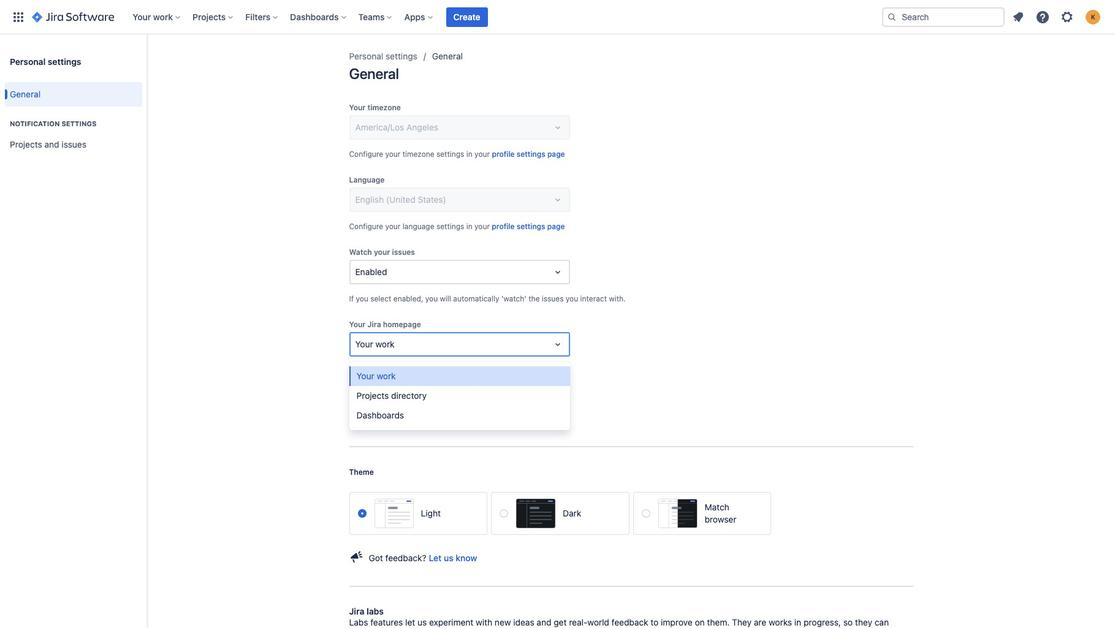 Task type: describe. For each thing, give the bounding box(es) containing it.
your for issues
[[374, 248, 390, 257]]

this
[[384, 367, 397, 376]]

feedback image
[[349, 550, 364, 565]]

get
[[554, 618, 567, 628]]

your for language
[[385, 222, 401, 231]]

issues for watch your issues
[[392, 248, 415, 257]]

'watch'
[[502, 294, 527, 304]]

0 horizontal spatial personal
[[10, 56, 46, 67]]

works
[[769, 618, 792, 628]]

us inside jira labs labs features let us experiment with new ideas and get real-world feedback to improve on them. they are works in progress, so they can
[[418, 618, 427, 628]]

can
[[875, 618, 889, 628]]

create
[[454, 11, 481, 22]]

1 horizontal spatial select
[[484, 367, 505, 376]]

2 vertical spatial work
[[377, 371, 396, 381]]

primary element
[[7, 0, 873, 34]]

you right if
[[356, 294, 368, 304]]

labs
[[349, 618, 368, 628]]

real-
[[569, 618, 588, 628]]

ideas
[[513, 618, 535, 628]]

projects button
[[189, 7, 238, 27]]

your jira homepage
[[349, 320, 421, 329]]

match
[[705, 502, 730, 513]]

logo.
[[535, 367, 552, 376]]

appswitcher icon image
[[11, 10, 26, 24]]

banner containing your work
[[0, 0, 1116, 34]]

watch
[[349, 248, 372, 257]]

configure your language settings in your profile settings page
[[349, 222, 565, 231]]

your work inside popup button
[[133, 11, 173, 22]]

help image
[[1036, 10, 1051, 24]]

1 horizontal spatial the
[[529, 294, 540, 304]]

save changes
[[357, 399, 413, 410]]

you'll
[[349, 367, 368, 376]]

apps
[[404, 11, 425, 22]]

1 horizontal spatial us
[[444, 553, 454, 563]]

profile settings page link for configure your language settings in your profile settings page
[[492, 221, 565, 233]]

profile for configure your timezone settings in your
[[492, 150, 515, 159]]

browser
[[705, 515, 737, 525]]

in inside jira labs labs features let us experiment with new ideas and get real-world feedback to improve on them. they are works in progress, so they can
[[795, 618, 802, 628]]

on
[[695, 618, 705, 628]]

labs
[[367, 607, 384, 617]]

automatically
[[453, 294, 500, 304]]

projects directory
[[357, 391, 427, 401]]

directory
[[391, 391, 427, 401]]

1 open image from the top
[[550, 193, 565, 207]]

notification settings heading
[[5, 119, 142, 129]]

dashboards inside popup button
[[290, 11, 339, 22]]

1 vertical spatial work
[[376, 339, 395, 350]]

general for the rightmost general link
[[432, 51, 463, 61]]

notification
[[10, 120, 60, 128]]

if
[[349, 294, 354, 304]]

dark
[[563, 508, 582, 519]]

light
[[421, 508, 441, 519]]

your inside popup button
[[133, 11, 151, 22]]

profile for configure your language settings in your
[[492, 222, 515, 231]]

1 horizontal spatial timezone
[[403, 150, 435, 159]]

let us know button
[[429, 552, 477, 565]]

filters
[[246, 11, 271, 22]]

projects for projects directory
[[357, 391, 389, 401]]

homepage
[[383, 320, 421, 329]]

0 vertical spatial jira
[[368, 320, 381, 329]]

0 horizontal spatial the
[[507, 367, 518, 376]]

match browser
[[705, 502, 737, 525]]

projects for projects
[[193, 11, 226, 22]]

they
[[732, 618, 752, 628]]

experiment
[[429, 618, 474, 628]]

got feedback? let us know
[[369, 553, 477, 563]]

progress,
[[804, 618, 841, 628]]

discard button
[[420, 395, 466, 415]]

projects and issues link
[[5, 132, 142, 157]]

dashboards button
[[286, 7, 351, 27]]

1 horizontal spatial general
[[349, 65, 399, 82]]

notifications image
[[1011, 10, 1026, 24]]

world
[[588, 618, 610, 628]]

page for configure your timezone settings in your profile settings page
[[548, 150, 565, 159]]

with.
[[609, 294, 626, 304]]

new
[[495, 618, 511, 628]]

them.
[[707, 618, 730, 628]]

you'll see this page when you log in or select the jira logo.
[[349, 367, 552, 376]]

create button
[[446, 7, 488, 27]]

notification settings group
[[5, 107, 142, 161]]

0 vertical spatial timezone
[[368, 103, 401, 112]]

settings image
[[1060, 10, 1075, 24]]

save
[[357, 399, 376, 410]]

2 open image from the top
[[550, 337, 565, 352]]

notification settings
[[10, 120, 97, 128]]



Task type: vqa. For each thing, say whether or not it's contained in the screenshot.
with
yes



Task type: locate. For each thing, give the bounding box(es) containing it.
configure for configure your language settings in your
[[349, 222, 383, 231]]

0 vertical spatial open image
[[550, 193, 565, 207]]

0 vertical spatial dashboards
[[290, 11, 339, 22]]

1 horizontal spatial personal settings
[[349, 51, 418, 61]]

apps button
[[401, 7, 438, 27]]

and left get
[[537, 618, 552, 628]]

2 configure from the top
[[349, 222, 383, 231]]

your work
[[133, 11, 173, 22], [355, 339, 395, 350], [357, 371, 396, 381]]

jira left homepage in the left bottom of the page
[[368, 320, 381, 329]]

if you select enabled, you will automatically 'watch' the issues you interact with.
[[349, 294, 626, 304]]

and down notification settings
[[45, 139, 59, 149]]

1 vertical spatial general
[[349, 65, 399, 82]]

0 vertical spatial general
[[432, 51, 463, 61]]

you left log
[[439, 367, 452, 376]]

1 vertical spatial timezone
[[403, 150, 435, 159]]

timezone
[[368, 103, 401, 112], [403, 150, 435, 159]]

improve
[[661, 618, 693, 628]]

will
[[440, 294, 451, 304]]

2 vertical spatial your work
[[357, 371, 396, 381]]

enabled,
[[394, 294, 423, 304]]

us
[[444, 553, 454, 563], [418, 618, 427, 628]]

personal down teams
[[349, 51, 383, 61]]

1 horizontal spatial personal
[[349, 51, 383, 61]]

personal settings down teams dropdown button
[[349, 51, 418, 61]]

log
[[454, 367, 464, 376]]

personal down appswitcher icon on the left of the page
[[10, 56, 46, 67]]

interact
[[580, 294, 607, 304]]

jira labs labs features let us experiment with new ideas and get real-world feedback to improve on them. they are works in progress, so they can
[[349, 607, 889, 629]]

profile
[[492, 150, 515, 159], [492, 222, 515, 231]]

enabled
[[355, 267, 387, 277]]

1 vertical spatial page
[[548, 222, 565, 231]]

general
[[432, 51, 463, 61], [349, 65, 399, 82], [10, 89, 41, 99]]

save changes button
[[349, 395, 420, 415]]

you left will at left top
[[425, 294, 438, 304]]

see
[[370, 367, 382, 376]]

personal settings
[[349, 51, 418, 61], [10, 56, 81, 67]]

configure up watch
[[349, 222, 383, 231]]

1 vertical spatial dashboards
[[357, 410, 404, 421]]

your work up projects directory
[[357, 371, 396, 381]]

1 profile from the top
[[492, 150, 515, 159]]

2 vertical spatial jira
[[349, 607, 365, 617]]

2 horizontal spatial issues
[[542, 294, 564, 304]]

profile settings page link for configure your timezone settings in your profile settings page
[[492, 148, 565, 161]]

0 vertical spatial the
[[529, 294, 540, 304]]

0 horizontal spatial select
[[371, 294, 392, 304]]

general link
[[432, 49, 463, 64], [5, 82, 142, 107]]

got
[[369, 553, 383, 563]]

0 vertical spatial us
[[444, 553, 454, 563]]

you left 'interact'
[[566, 294, 578, 304]]

the
[[529, 294, 540, 304], [507, 367, 518, 376]]

0 vertical spatial page
[[548, 150, 565, 159]]

2 horizontal spatial general
[[432, 51, 463, 61]]

dashboards down save changes
[[357, 410, 404, 421]]

1 horizontal spatial projects
[[193, 11, 226, 22]]

1 horizontal spatial dashboards
[[357, 410, 404, 421]]

2 profile settings page link from the top
[[492, 221, 565, 233]]

2 horizontal spatial jira
[[520, 367, 533, 376]]

1 horizontal spatial issues
[[392, 248, 415, 257]]

0 horizontal spatial projects
[[10, 139, 42, 149]]

work up projects directory
[[377, 371, 396, 381]]

configure
[[349, 150, 383, 159], [349, 222, 383, 231]]

group
[[5, 78, 142, 164]]

general for the leftmost general link
[[10, 89, 41, 99]]

0 horizontal spatial and
[[45, 139, 59, 149]]

and inside projects and issues link
[[45, 139, 59, 149]]

filters button
[[242, 7, 283, 27]]

select
[[371, 294, 392, 304], [484, 367, 505, 376]]

projects inside popup button
[[193, 11, 226, 22]]

2 horizontal spatial projects
[[357, 391, 389, 401]]

personal
[[349, 51, 383, 61], [10, 56, 46, 67]]

jira left logo.
[[520, 367, 533, 376]]

configure for configure your timezone settings in your
[[349, 150, 383, 159]]

2 profile from the top
[[492, 222, 515, 231]]

your for timezone
[[385, 150, 401, 159]]

open image
[[550, 120, 565, 135], [550, 265, 565, 280]]

general link down the primary element
[[432, 49, 463, 64]]

work down the your jira homepage
[[376, 339, 395, 350]]

1 horizontal spatial and
[[537, 618, 552, 628]]

select right or
[[484, 367, 505, 376]]

so
[[844, 618, 853, 628]]

0 vertical spatial profile
[[492, 150, 515, 159]]

feedback?
[[386, 553, 427, 563]]

personal settings down appswitcher icon on the left of the page
[[10, 56, 81, 67]]

are
[[754, 618, 767, 628]]

0 vertical spatial your work
[[133, 11, 173, 22]]

1 profile settings page link from the top
[[492, 148, 565, 161]]

2 vertical spatial page
[[399, 367, 416, 376]]

0 vertical spatial work
[[153, 11, 173, 22]]

know
[[456, 553, 477, 563]]

changes
[[378, 399, 413, 410]]

let
[[429, 553, 442, 563]]

1 vertical spatial configure
[[349, 222, 383, 231]]

1 vertical spatial us
[[418, 618, 427, 628]]

0 horizontal spatial jira
[[349, 607, 365, 617]]

your timezone
[[349, 103, 401, 112]]

0 vertical spatial projects
[[193, 11, 226, 22]]

general down the primary element
[[432, 51, 463, 61]]

with
[[476, 618, 493, 628]]

1 horizontal spatial general link
[[432, 49, 463, 64]]

0 horizontal spatial dashboards
[[290, 11, 339, 22]]

and
[[45, 139, 59, 149], [537, 618, 552, 628]]

they
[[855, 618, 873, 628]]

None text field
[[355, 339, 358, 351]]

1 vertical spatial open image
[[550, 337, 565, 352]]

issues for projects and issues
[[62, 139, 86, 149]]

1 vertical spatial and
[[537, 618, 552, 628]]

jira up labs
[[349, 607, 365, 617]]

you
[[356, 294, 368, 304], [425, 294, 438, 304], [566, 294, 578, 304], [439, 367, 452, 376]]

1 vertical spatial open image
[[550, 265, 565, 280]]

0 horizontal spatial issues
[[62, 139, 86, 149]]

1 vertical spatial the
[[507, 367, 518, 376]]

profile settings page link
[[492, 148, 565, 161], [492, 221, 565, 233]]

0 vertical spatial issues
[[62, 139, 86, 149]]

1 vertical spatial issues
[[392, 248, 415, 257]]

teams
[[358, 11, 385, 22]]

general up your timezone
[[349, 65, 399, 82]]

discard
[[427, 399, 458, 410]]

teams button
[[355, 7, 397, 27]]

jira software image
[[32, 10, 114, 24], [32, 10, 114, 24]]

group containing general
[[5, 78, 142, 164]]

general up notification
[[10, 89, 41, 99]]

work inside popup button
[[153, 11, 173, 22]]

0 horizontal spatial general
[[10, 89, 41, 99]]

0 vertical spatial open image
[[550, 120, 565, 135]]

sidebar navigation image
[[134, 49, 161, 74]]

0 horizontal spatial general link
[[5, 82, 142, 107]]

projects
[[193, 11, 226, 22], [10, 139, 42, 149], [357, 391, 389, 401]]

projects for projects and issues
[[10, 139, 42, 149]]

1 vertical spatial jira
[[520, 367, 533, 376]]

0 vertical spatial select
[[371, 294, 392, 304]]

configure your timezone settings in your profile settings page
[[349, 150, 565, 159]]

0 horizontal spatial personal settings
[[10, 56, 81, 67]]

projects inside notification settings group
[[10, 139, 42, 149]]

settings inside heading
[[62, 120, 97, 128]]

1 vertical spatial projects
[[10, 139, 42, 149]]

issues inside notification settings group
[[62, 139, 86, 149]]

your work down the your jira homepage
[[355, 339, 395, 350]]

1 vertical spatial select
[[484, 367, 505, 376]]

work up sidebar navigation icon
[[153, 11, 173, 22]]

dashboards right "filters" dropdown button
[[290, 11, 339, 22]]

1 horizontal spatial jira
[[368, 320, 381, 329]]

jira
[[368, 320, 381, 329], [520, 367, 533, 376], [349, 607, 365, 617]]

2 vertical spatial projects
[[357, 391, 389, 401]]

language
[[349, 175, 385, 185]]

2 vertical spatial general
[[10, 89, 41, 99]]

issues down language at the left
[[392, 248, 415, 257]]

feedback
[[612, 618, 649, 628]]

your
[[385, 150, 401, 159], [475, 150, 490, 159], [385, 222, 401, 231], [475, 222, 490, 231], [374, 248, 390, 257]]

or
[[475, 367, 482, 376]]

features
[[371, 618, 403, 628]]

your work up sidebar navigation icon
[[133, 11, 173, 22]]

1 vertical spatial your work
[[355, 339, 395, 350]]

2 vertical spatial issues
[[542, 294, 564, 304]]

when
[[418, 367, 437, 376]]

0 horizontal spatial timezone
[[368, 103, 401, 112]]

0 vertical spatial general link
[[432, 49, 463, 64]]

1 vertical spatial profile settings page link
[[492, 221, 565, 233]]

0 vertical spatial profile settings page link
[[492, 148, 565, 161]]

page for configure your language settings in your profile settings page
[[548, 222, 565, 231]]

0 vertical spatial configure
[[349, 150, 383, 159]]

settings
[[386, 51, 418, 61], [48, 56, 81, 67], [62, 120, 97, 128], [437, 150, 464, 159], [517, 150, 546, 159], [437, 222, 464, 231], [517, 222, 546, 231]]

banner
[[0, 0, 1116, 34]]

0 horizontal spatial us
[[418, 618, 427, 628]]

to
[[651, 618, 659, 628]]

work
[[153, 11, 173, 22], [376, 339, 395, 350], [377, 371, 396, 381]]

0 vertical spatial and
[[45, 139, 59, 149]]

in
[[467, 150, 473, 159], [466, 222, 473, 231], [466, 367, 473, 376], [795, 618, 802, 628]]

1 vertical spatial profile
[[492, 222, 515, 231]]

your profile and settings image
[[1086, 10, 1101, 24]]

projects and issues
[[10, 139, 86, 149]]

watch your issues
[[349, 248, 415, 257]]

dashboards
[[290, 11, 339, 22], [357, 410, 404, 421]]

1 configure from the top
[[349, 150, 383, 159]]

select up the your jira homepage
[[371, 294, 392, 304]]

general link up notification settings heading on the left of the page
[[5, 82, 142, 107]]

search image
[[887, 12, 897, 22]]

your
[[133, 11, 151, 22], [349, 103, 366, 112], [349, 320, 366, 329], [355, 339, 373, 350], [357, 371, 375, 381]]

page
[[548, 150, 565, 159], [548, 222, 565, 231], [399, 367, 416, 376]]

Search field
[[882, 7, 1005, 27]]

issues down notification settings heading on the left of the page
[[62, 139, 86, 149]]

configure up language at the top of the page
[[349, 150, 383, 159]]

the left logo.
[[507, 367, 518, 376]]

your work button
[[129, 7, 185, 27]]

2 open image from the top
[[550, 265, 565, 280]]

jira inside jira labs labs features let us experiment with new ideas and get real-world feedback to improve on them. they are works in progress, so they can
[[349, 607, 365, 617]]

None radio
[[358, 510, 366, 518], [500, 510, 508, 518], [642, 510, 650, 518], [358, 510, 366, 518], [500, 510, 508, 518], [642, 510, 650, 518]]

language
[[403, 222, 435, 231]]

and inside jira labs labs features let us experiment with new ideas and get real-world feedback to improve on them. they are works in progress, so they can
[[537, 618, 552, 628]]

1 open image from the top
[[550, 120, 565, 135]]

the right 'watch'
[[529, 294, 540, 304]]

general inside group
[[10, 89, 41, 99]]

theme
[[349, 468, 374, 477]]

issues right 'watch'
[[542, 294, 564, 304]]

open image
[[550, 193, 565, 207], [550, 337, 565, 352]]

1 vertical spatial general link
[[5, 82, 142, 107]]

let
[[405, 618, 415, 628]]



